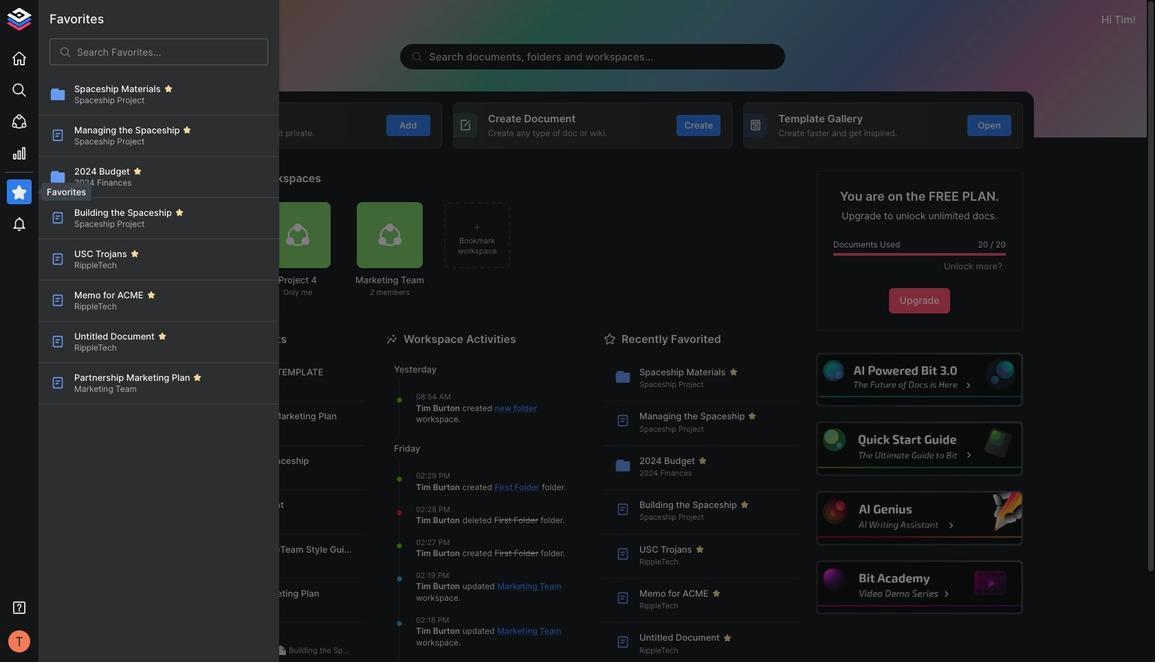 Task type: vqa. For each thing, say whether or not it's contained in the screenshot.
4th the "help" Image from the bottom of the page
yes



Task type: locate. For each thing, give the bounding box(es) containing it.
Search Favorites... text field
[[77, 39, 268, 65]]

3 help image from the top
[[817, 491, 1024, 546]]

tooltip
[[32, 183, 92, 201]]

1 help image from the top
[[817, 353, 1024, 407]]

help image
[[817, 353, 1024, 407], [817, 422, 1024, 477], [817, 491, 1024, 546], [817, 561, 1024, 615]]



Task type: describe. For each thing, give the bounding box(es) containing it.
2 help image from the top
[[817, 422, 1024, 477]]

4 help image from the top
[[817, 561, 1024, 615]]



